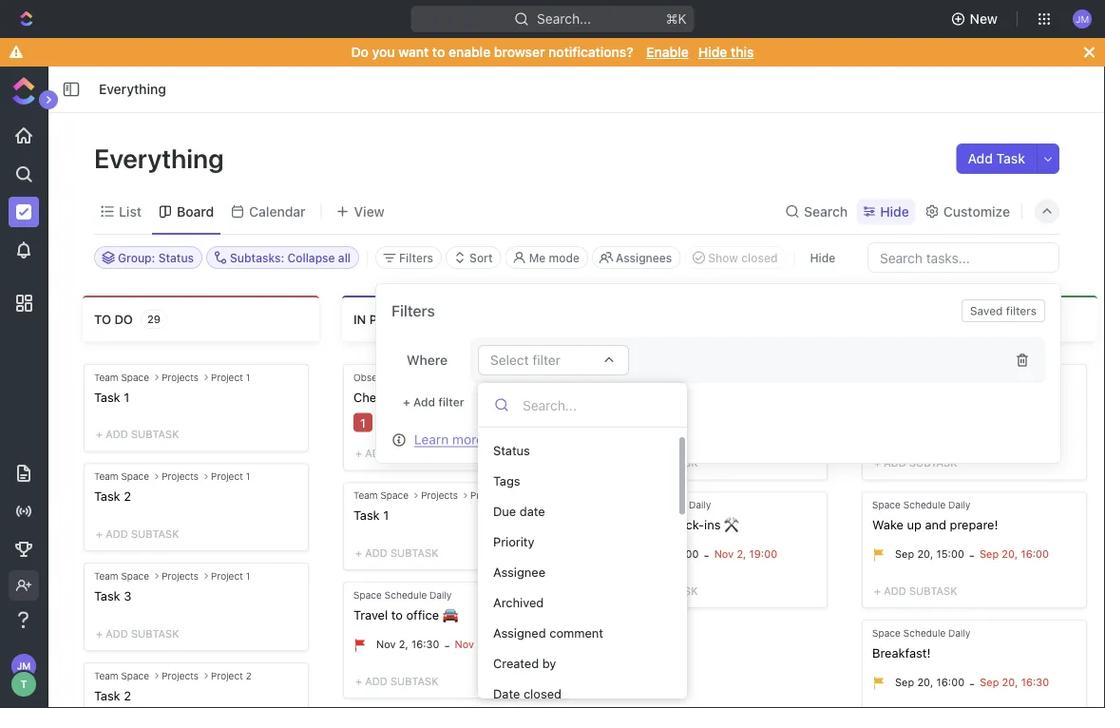 Task type: locate. For each thing, give the bounding box(es) containing it.
team for task 2
[[94, 670, 118, 681]]

project for ‎task 2
[[211, 471, 243, 482]]

select
[[491, 352, 529, 368]]

team space up ‎task 1 at the bottom of the page
[[94, 372, 149, 383]]

task for task 3
[[94, 589, 120, 603]]

ins inside the space schedule daily do team check-ins ⚒️
[[705, 390, 721, 404]]

space schedule daily
[[873, 372, 971, 383], [354, 590, 452, 601]]

office
[[407, 608, 439, 622]]

add up customize
[[968, 151, 994, 166]]

team space up ‎task 2
[[94, 471, 149, 482]]

subtask down learn
[[391, 447, 439, 460]]

to right the want on the top of page
[[433, 44, 445, 60]]

projects for ‎task 1
[[162, 372, 199, 383]]

daily inside schedule daily do team check-ins ⚒️
[[689, 500, 712, 511]]

status
[[493, 444, 530, 458]]

-
[[704, 548, 710, 563], [970, 548, 976, 563], [444, 638, 450, 653], [970, 676, 976, 691]]

team space for task 2
[[94, 670, 149, 681]]

filters
[[1007, 304, 1037, 318], [526, 432, 561, 447]]

team
[[633, 390, 662, 404], [633, 518, 662, 532]]

2 team from the top
[[633, 518, 662, 532]]

1 vertical spatial everything
[[94, 142, 230, 174]]

1 vertical spatial project 2
[[211, 670, 252, 681]]

hide inside dropdown button
[[881, 203, 910, 219]]

+ left rancho
[[403, 396, 411, 409]]

1 vertical spatial check-
[[665, 518, 705, 532]]

2 vertical spatial to
[[392, 608, 403, 622]]

team space for ‎task 1
[[94, 372, 149, 383]]

hide right 'search'
[[881, 203, 910, 219]]

1 horizontal spatial to
[[392, 608, 403, 622]]

team space up 3
[[94, 571, 149, 582]]

+ down task 1 in the bottom of the page
[[356, 547, 362, 559]]

space schedule daily down 34
[[873, 372, 971, 383]]

to left office at bottom left
[[392, 608, 403, 622]]

1 vertical spatial to
[[94, 312, 111, 326]]

assigned comment
[[493, 626, 604, 640]]

task inside button
[[997, 151, 1026, 166]]

team up task 3
[[94, 571, 118, 582]]

‎task 2
[[94, 489, 131, 504]]

team space up task 1 in the bottom of the page
[[354, 490, 409, 501]]

do
[[351, 44, 369, 60], [613, 390, 629, 404], [613, 518, 629, 532]]

customize button
[[919, 198, 1016, 225]]

+ down ‎task 2
[[96, 528, 103, 540]]

1 vertical spatial hide
[[881, 203, 910, 219]]

observatory
[[354, 372, 409, 383]]

29
[[147, 313, 161, 326]]

1 vertical spatial ins
[[705, 518, 721, 532]]

breakfast!
[[873, 646, 931, 660]]

assignee
[[493, 565, 546, 580]]

filter right 'select'
[[533, 352, 561, 368]]

add subtask up schedule daily do team check-ins ⚒️
[[625, 457, 698, 469]]

filter up more
[[439, 396, 465, 409]]

+ down task 3
[[96, 627, 103, 640]]

created
[[493, 657, 539, 671]]

1 vertical spatial team
[[633, 518, 662, 532]]

schedule inside schedule daily do team check-ins ⚒️
[[644, 500, 687, 511]]

0 horizontal spatial project 2
[[211, 670, 252, 681]]

daily inside the space schedule daily do team check-ins ⚒️
[[689, 372, 712, 383]]

0 vertical spatial ⚒️
[[725, 390, 737, 404]]

filter inside dropdown button
[[533, 352, 561, 368]]

project 2
[[471, 490, 511, 501], [211, 670, 252, 681]]

list link
[[115, 198, 142, 225]]

1 vertical spatial project 1
[[211, 471, 250, 482]]

+ down ‎task 1 at the bottom of the page
[[96, 428, 103, 441]]

space inside space schedule daily breakfast!
[[873, 628, 901, 639]]

team up ‎task 1 at the bottom of the page
[[94, 372, 118, 383]]

+ add subtask down learn
[[356, 447, 439, 460]]

hide down 'search'
[[811, 251, 836, 264]]

team
[[94, 372, 118, 383], [94, 471, 118, 482], [354, 490, 378, 501], [94, 571, 118, 582], [94, 670, 118, 681]]

check-
[[665, 390, 705, 404], [665, 518, 705, 532]]

1 vertical spatial filters
[[526, 432, 561, 447]]

1 vertical spatial ‎task
[[94, 489, 120, 504]]

team space
[[94, 372, 149, 383], [94, 471, 149, 482], [354, 490, 409, 501], [94, 571, 149, 582], [94, 670, 149, 681]]

0 horizontal spatial filter
[[439, 396, 465, 409]]

subtask up ‎task 2
[[131, 428, 179, 441]]

0 vertical spatial space schedule daily
[[873, 372, 971, 383]]

space inside the space schedule daily do team check-ins ⚒️
[[613, 372, 642, 383]]

add subtask down schedule daily do team check-ins ⚒️
[[625, 585, 698, 597]]

hide button
[[803, 246, 844, 269]]

calendar
[[249, 203, 306, 219]]

search
[[804, 203, 848, 219]]

1 add subtask from the top
[[625, 457, 698, 469]]

1 vertical spatial space schedule daily
[[354, 590, 452, 601]]

daily
[[689, 372, 712, 383], [949, 372, 971, 383], [689, 500, 712, 511], [949, 500, 971, 511], [430, 590, 452, 601], [949, 628, 971, 639]]

subtask
[[131, 428, 179, 441], [391, 447, 439, 460], [650, 457, 698, 469], [910, 457, 958, 469], [131, 528, 179, 540], [391, 547, 439, 559], [650, 585, 698, 597], [910, 585, 958, 597], [131, 627, 179, 640], [391, 675, 439, 687]]

1 ‎task from the top
[[94, 390, 120, 404]]

1 team from the top
[[633, 390, 662, 404]]

team inside the space schedule daily do team check-ins ⚒️
[[633, 390, 662, 404]]

space
[[121, 372, 149, 383], [613, 372, 642, 383], [873, 372, 901, 383], [121, 471, 149, 482], [381, 490, 409, 501], [873, 500, 901, 511], [121, 571, 149, 582], [354, 590, 382, 601], [873, 628, 901, 639], [121, 670, 149, 681]]

project
[[211, 372, 243, 383], [211, 471, 243, 482], [471, 490, 503, 501], [211, 571, 243, 582], [211, 670, 243, 681]]

+ add subtask down task 1 in the bottom of the page
[[356, 547, 439, 559]]

2 ins from the top
[[705, 518, 721, 532]]

🚘
[[443, 608, 455, 622]]

1 horizontal spatial filter
[[533, 352, 561, 368]]

filters right saved
[[1007, 304, 1037, 318]]

hide button
[[858, 198, 916, 225]]

daily inside space schedule daily breakfast!
[[949, 628, 971, 639]]

to
[[433, 44, 445, 60], [94, 312, 111, 326], [392, 608, 403, 622]]

tags
[[493, 474, 521, 488]]

1 horizontal spatial space schedule daily
[[873, 372, 971, 383]]

add up schedule daily do team check-ins ⚒️
[[625, 457, 647, 469]]

and
[[926, 518, 947, 532]]

saved filters
[[971, 304, 1037, 318]]

1 vertical spatial ⚒️
[[725, 518, 737, 532]]

schedule inside space schedule daily wake up and prepare!
[[904, 500, 946, 511]]

projects
[[162, 372, 199, 383], [162, 471, 199, 482], [421, 490, 458, 501], [162, 571, 199, 582], [162, 670, 199, 681]]

1 horizontal spatial filters
[[1007, 304, 1037, 318]]

do you want to enable browser notifications? enable hide this
[[351, 44, 754, 60]]

add subtask
[[625, 457, 698, 469], [625, 585, 698, 597]]

2 horizontal spatial hide
[[881, 203, 910, 219]]

add down task 1 in the bottom of the page
[[365, 547, 388, 559]]

check- inside the space schedule daily do team check-ins ⚒️
[[665, 390, 705, 404]]

1 check- from the top
[[665, 390, 705, 404]]

0 horizontal spatial filters
[[526, 432, 561, 447]]

1 ⚒️ from the top
[[725, 390, 737, 404]]

check- inside schedule daily do team check-ins ⚒️
[[665, 518, 705, 532]]

0 vertical spatial filter
[[533, 352, 561, 368]]

assigned
[[493, 626, 546, 640]]

comment
[[550, 626, 604, 640]]

2 vertical spatial hide
[[811, 251, 836, 264]]

0 vertical spatial ‎task
[[94, 390, 120, 404]]

space schedule daily breakfast!
[[873, 628, 971, 660]]

2 ‎task from the top
[[94, 489, 120, 504]]

+ add subtask down 3
[[96, 627, 179, 640]]

hide left the this
[[699, 44, 728, 60]]

+ add subtask down ‎task 1 at the bottom of the page
[[96, 428, 179, 441]]

2 project 1 from the top
[[211, 471, 250, 482]]

2 add subtask from the top
[[625, 585, 698, 597]]

‎task for ‎task 2
[[94, 489, 120, 504]]

board
[[177, 203, 214, 219]]

subtask up space schedule daily wake up and prepare! on the right bottom of the page
[[910, 457, 958, 469]]

+ up wake
[[875, 457, 881, 469]]

in progress
[[354, 312, 436, 326]]

daily inside space schedule daily wake up and prepare!
[[949, 500, 971, 511]]

team for ‎task 2
[[94, 471, 118, 482]]

- down schedule daily do team check-ins ⚒️
[[704, 548, 710, 563]]

learn more about filters link
[[415, 432, 561, 447]]

space schedule daily up travel to office 🚘
[[354, 590, 452, 601]]

add up space schedule daily breakfast!
[[884, 585, 907, 597]]

2 check- from the top
[[665, 518, 705, 532]]

obser.
[[462, 390, 500, 404]]

+
[[403, 396, 411, 409], [96, 428, 103, 441], [356, 447, 362, 460], [875, 457, 881, 469], [96, 528, 103, 540], [356, 547, 362, 559], [875, 585, 881, 597], [96, 627, 103, 640], [356, 675, 362, 687]]

calendar link
[[245, 198, 306, 225]]

2 vertical spatial do
[[613, 518, 629, 532]]

+ add subtask down ‎task 2
[[96, 528, 179, 540]]

Search tasks... text field
[[869, 243, 1059, 272]]

2 vertical spatial project 1
[[211, 571, 250, 582]]

3
[[124, 589, 132, 603]]

to left do
[[94, 312, 111, 326]]

project 1 for task 3
[[211, 571, 250, 582]]

0 horizontal spatial hide
[[699, 44, 728, 60]]

do down select filter dropdown button
[[613, 390, 629, 404]]

add down ‎task 2
[[106, 528, 128, 540]]

about
[[488, 432, 523, 447]]

0 vertical spatial check-
[[665, 390, 705, 404]]

0 vertical spatial add subtask
[[625, 457, 698, 469]]

date closed
[[493, 687, 562, 701]]

hide
[[699, 44, 728, 60], [881, 203, 910, 219], [811, 251, 836, 264]]

do left you
[[351, 44, 369, 60]]

0 vertical spatial ins
[[705, 390, 721, 404]]

2 ⚒️ from the top
[[725, 518, 737, 532]]

filters right about
[[526, 432, 561, 447]]

‎task
[[94, 390, 120, 404], [94, 489, 120, 504]]

archived
[[493, 596, 544, 610]]

by
[[543, 657, 557, 671]]

task for task 2
[[94, 688, 120, 702]]

1 vertical spatial do
[[613, 390, 629, 404]]

space schedule daily do team check-ins ⚒️
[[613, 372, 737, 404]]

add down task 3
[[106, 627, 128, 640]]

assignees
[[616, 251, 673, 264]]

schedule
[[644, 372, 687, 383], [904, 372, 946, 383], [644, 500, 687, 511], [904, 500, 946, 511], [385, 590, 427, 601], [904, 628, 946, 639]]

0 vertical spatial project 1
[[211, 372, 250, 383]]

check
[[354, 390, 390, 404]]

check out rancho obser.
[[354, 390, 500, 404]]

priority
[[493, 535, 535, 549]]

0 vertical spatial team
[[633, 390, 662, 404]]

1 ins from the top
[[705, 390, 721, 404]]

0 vertical spatial to
[[433, 44, 445, 60]]

team up task 2
[[94, 670, 118, 681]]

1 project 1 from the top
[[211, 372, 250, 383]]

1 vertical spatial add subtask
[[625, 585, 698, 597]]

+ add subtask up space schedule daily wake up and prepare! on the right bottom of the page
[[875, 457, 958, 469]]

0 vertical spatial hide
[[699, 44, 728, 60]]

team space up task 2
[[94, 670, 149, 681]]

task for task 1
[[354, 508, 380, 523]]

1 horizontal spatial project 2
[[471, 490, 511, 501]]

task
[[997, 151, 1026, 166], [354, 508, 380, 523], [94, 589, 120, 603], [94, 688, 120, 702]]

project 1 for ‎task 2
[[211, 471, 250, 482]]

subtask up office at bottom left
[[391, 547, 439, 559]]

projects for ‎task 2
[[162, 471, 199, 482]]

new button
[[944, 4, 1010, 34]]

team up ‎task 2
[[94, 471, 118, 482]]

3 project 1 from the top
[[211, 571, 250, 582]]

1 horizontal spatial hide
[[811, 251, 836, 264]]

- down the "🚘"
[[444, 638, 450, 653]]

do right date
[[613, 518, 629, 532]]



Task type: describe. For each thing, give the bounding box(es) containing it.
you
[[372, 44, 395, 60]]

- down space schedule daily breakfast!
[[970, 676, 976, 691]]

2 horizontal spatial to
[[433, 44, 445, 60]]

+ add subtask down travel to office 🚘
[[356, 675, 439, 687]]

saved
[[971, 304, 1004, 318]]

select filter
[[491, 352, 561, 368]]

project for task 2
[[211, 670, 243, 681]]

add down ‎task 1 at the bottom of the page
[[106, 428, 128, 441]]

assignees button
[[592, 246, 681, 269]]

add subtask for team
[[625, 457, 698, 469]]

projects for task 2
[[162, 670, 199, 681]]

‎task for ‎task 1
[[94, 390, 120, 404]]

created by
[[493, 657, 557, 671]]

filters button
[[376, 246, 442, 269]]

0 horizontal spatial space schedule daily
[[354, 590, 452, 601]]

0 horizontal spatial to
[[94, 312, 111, 326]]

+ add filter
[[403, 396, 465, 409]]

select filter button
[[478, 345, 629, 376]]

add down schedule daily do team check-ins ⚒️
[[625, 585, 647, 597]]

customize
[[944, 203, 1011, 219]]

- down the prepare!
[[970, 548, 976, 563]]

add down travel
[[365, 675, 388, 687]]

progress
[[370, 312, 436, 326]]

subtask up schedule daily do team check-ins ⚒️
[[650, 457, 698, 469]]

Search... text field
[[523, 391, 671, 419]]

add right out
[[414, 396, 436, 409]]

subtask down office at bottom left
[[391, 675, 439, 687]]

+ down check
[[356, 447, 362, 460]]

‎task 1
[[94, 390, 129, 404]]

project 1 for ‎task 1
[[211, 372, 250, 383]]

everything link
[[94, 78, 171, 101]]

list
[[119, 203, 142, 219]]

schedule daily do team check-ins ⚒️
[[613, 500, 737, 532]]

34
[[954, 313, 968, 326]]

search...
[[537, 11, 591, 27]]

+ down travel
[[356, 675, 362, 687]]

date
[[493, 687, 520, 701]]

add down check
[[365, 447, 388, 460]]

schedule inside the space schedule daily do team check-ins ⚒️
[[644, 372, 687, 383]]

team up task 1 in the bottom of the page
[[354, 490, 378, 501]]

this
[[731, 44, 754, 60]]

learn more about filters
[[415, 432, 561, 447]]

add subtask for check-
[[625, 585, 698, 597]]

space inside space schedule daily wake up and prepare!
[[873, 500, 901, 511]]

closed
[[524, 687, 562, 701]]

search button
[[780, 198, 854, 225]]

enable
[[647, 44, 689, 60]]

board link
[[173, 198, 214, 225]]

enable
[[449, 44, 491, 60]]

0 vertical spatial filters
[[1007, 304, 1037, 318]]

do
[[114, 312, 133, 326]]

subtask down schedule daily do team check-ins ⚒️
[[650, 585, 698, 597]]

team space for ‎task 2
[[94, 471, 149, 482]]

0 vertical spatial everything
[[99, 81, 166, 97]]

⚒️ inside the space schedule daily do team check-ins ⚒️
[[725, 390, 737, 404]]

ins inside schedule daily do team check-ins ⚒️
[[705, 518, 721, 532]]

1 vertical spatial filter
[[439, 396, 465, 409]]

subtask down ‎task 2
[[131, 528, 179, 540]]

task 3
[[94, 589, 132, 603]]

up
[[908, 518, 922, 532]]

do inside schedule daily do team check-ins ⚒️
[[613, 518, 629, 532]]

browser
[[494, 44, 545, 60]]

out
[[394, 390, 412, 404]]

where
[[407, 352, 448, 368]]

prepare!
[[950, 518, 999, 532]]

notifications?
[[549, 44, 634, 60]]

new
[[970, 11, 998, 27]]

projects for task 3
[[162, 571, 199, 582]]

date
[[520, 504, 546, 519]]

0 vertical spatial do
[[351, 44, 369, 60]]

hide inside button
[[811, 251, 836, 264]]

filters
[[399, 251, 434, 264]]

team for task 3
[[94, 571, 118, 582]]

subtask up space schedule daily breakfast!
[[910, 585, 958, 597]]

travel to office 🚘
[[354, 608, 455, 622]]

more
[[453, 432, 484, 447]]

subtask down 3
[[131, 627, 179, 640]]

add inside button
[[968, 151, 994, 166]]

+ add subtask up space schedule daily breakfast!
[[875, 585, 958, 597]]

rancho
[[416, 390, 459, 404]]

⚒️ inside schedule daily do team check-ins ⚒️
[[725, 518, 737, 532]]

in
[[354, 312, 366, 326]]

space schedule daily wake up and prepare!
[[873, 500, 999, 532]]

team for ‎task 1
[[94, 372, 118, 383]]

due
[[493, 504, 517, 519]]

do inside the space schedule daily do team check-ins ⚒️
[[613, 390, 629, 404]]

⌘k
[[666, 11, 687, 27]]

schedule inside space schedule daily breakfast!
[[904, 628, 946, 639]]

project for task 3
[[211, 571, 243, 582]]

0 vertical spatial project 2
[[471, 490, 511, 501]]

team inside schedule daily do team check-ins ⚒️
[[633, 518, 662, 532]]

to do
[[94, 312, 133, 326]]

add task button
[[957, 144, 1037, 174]]

due date
[[493, 504, 546, 519]]

project for ‎task 1
[[211, 372, 243, 383]]

task 2
[[94, 688, 131, 702]]

add task
[[968, 151, 1026, 166]]

travel
[[354, 608, 388, 622]]

team space for task 3
[[94, 571, 149, 582]]

wake
[[873, 518, 904, 532]]

learn
[[415, 432, 449, 447]]

add up wake
[[884, 457, 907, 469]]

want
[[399, 44, 429, 60]]

task 1
[[354, 508, 389, 523]]

+ up breakfast!
[[875, 585, 881, 597]]



Task type: vqa. For each thing, say whether or not it's contained in the screenshot.
tree in 'Sidebar' NAVIGATION
no



